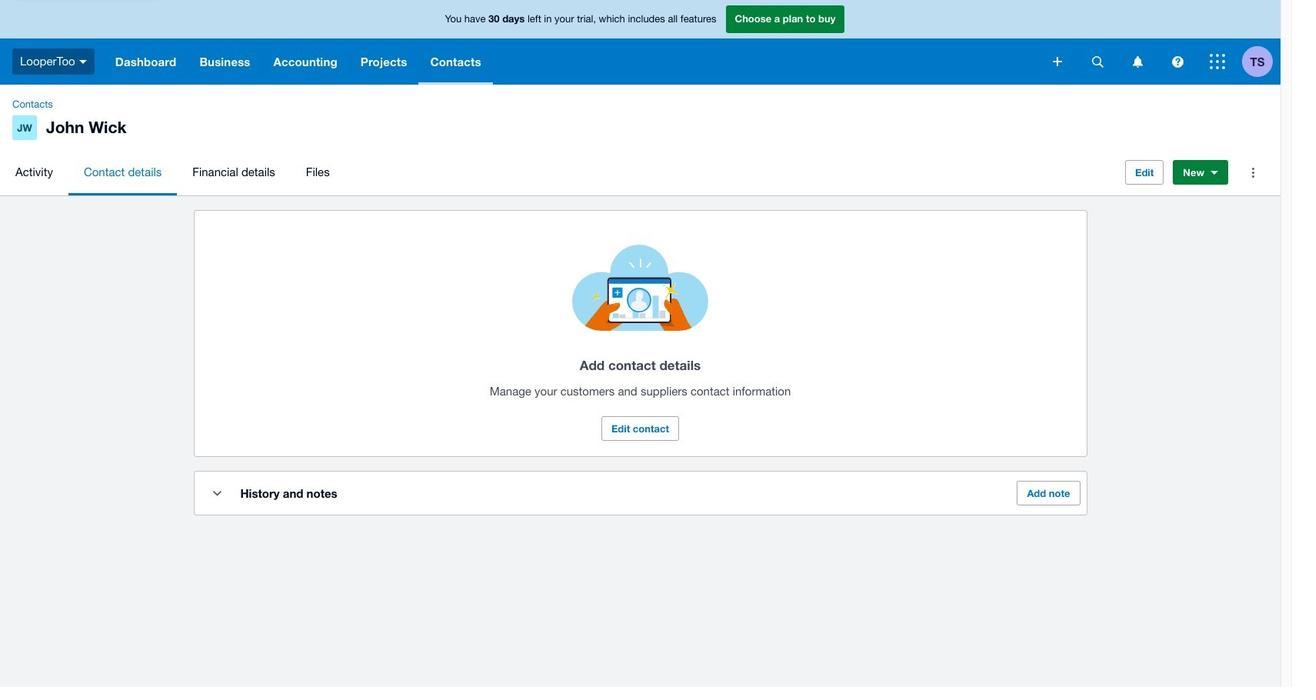 Task type: describe. For each thing, give the bounding box(es) containing it.
toggle image
[[213, 491, 222, 496]]

0 horizontal spatial svg image
[[1092, 56, 1104, 67]]



Task type: locate. For each thing, give the bounding box(es) containing it.
svg image
[[1210, 54, 1226, 69], [1092, 56, 1104, 67]]

svg image
[[1133, 56, 1143, 67], [1172, 56, 1184, 67], [1053, 57, 1062, 66], [79, 60, 87, 64]]

heading
[[490, 355, 791, 376]]

actions menu image
[[1238, 157, 1269, 188]]

1 horizontal spatial svg image
[[1210, 54, 1226, 69]]

banner
[[0, 0, 1281, 85]]

menu
[[0, 149, 1113, 196]]



Task type: vqa. For each thing, say whether or not it's contained in the screenshot.
Date
no



